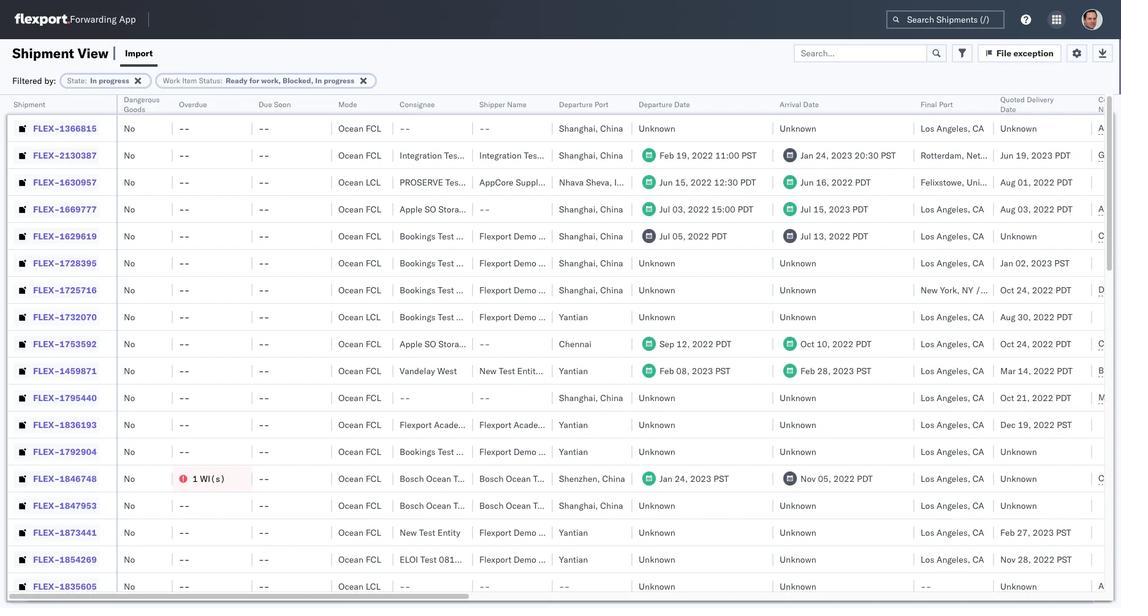 Task type: describe. For each thing, give the bounding box(es) containing it.
import
[[125, 48, 153, 59]]

pst for jan 24, 2023 pst
[[714, 474, 729, 485]]

sep
[[660, 339, 675, 350]]

1725716
[[60, 285, 97, 296]]

demo for feb
[[514, 528, 537, 539]]

arrival date
[[780, 100, 819, 109]]

5 co. from the top
[[571, 447, 583, 458]]

1854269
[[60, 555, 97, 566]]

flex-1669777
[[33, 204, 97, 215]]

flex- for 1847953
[[33, 501, 60, 512]]

account
[[464, 177, 496, 188]]

flexport for flex-1732070
[[480, 312, 512, 323]]

feb for feb 19, 2022 11:00 pst
[[660, 150, 674, 161]]

14,
[[1018, 366, 1032, 377]]

angeles, for flex-1669777
[[937, 204, 971, 215]]

cmdu
[[1099, 338, 1121, 350]]

1 : from the left
[[85, 76, 87, 85]]

angeles, for flex-1629619
[[937, 231, 971, 242]]

proserve
[[400, 177, 443, 188]]

demo for aug
[[514, 312, 537, 323]]

forwarding app
[[70, 14, 136, 25]]

china for demu
[[600, 285, 623, 296]]

ocean for 1835605
[[338, 582, 364, 593]]

1835605
[[60, 582, 97, 593]]

no for flex-1835605
[[124, 582, 135, 593]]

co. for feb
[[571, 528, 583, 539]]

1 progress from the left
[[99, 76, 129, 85]]

united
[[967, 177, 993, 188]]

name
[[507, 100, 527, 109]]

Search Shipments (/) text field
[[887, 10, 1005, 29]]

bookings test consignee for flex-1792904
[[400, 447, 498, 458]]

los for flex-1854269
[[921, 555, 935, 566]]

jul 03, 2022 15:00 pdt
[[660, 204, 754, 215]]

china for ceau
[[602, 474, 625, 485]]

fcl for flex-1854269
[[366, 555, 381, 566]]

flex-1835605 button
[[13, 579, 99, 596]]

co. for aug
[[571, 312, 583, 323]]

no for flex-1854269
[[124, 555, 135, 566]]

angeles, for flex-1836193
[[937, 420, 971, 431]]

yantian for dec
[[559, 420, 588, 431]]

3 resize handle column header from the left
[[238, 95, 253, 609]]

bookings for flex-1792904
[[400, 447, 436, 458]]

flex- for 1630957
[[33, 177, 60, 188]]

delivery
[[1027, 95, 1054, 104]]

2023 for jan 02, 2023 pst
[[1031, 258, 1053, 269]]

flex-1792904
[[33, 447, 97, 458]]

ocean fcl for flex-1846748
[[338, 474, 381, 485]]

1459871
[[60, 366, 97, 377]]

shipper for flex-1732070
[[539, 312, 569, 323]]

resize handle column header for final port
[[980, 95, 995, 609]]

1 flexport demo shipper co. from the top
[[480, 231, 583, 242]]

feb 08, 2023 pst
[[660, 366, 731, 377]]

vandelay
[[400, 366, 435, 377]]

by:
[[44, 75, 56, 86]]

consignee button
[[394, 97, 461, 110]]

5 shanghai, china from the top
[[559, 258, 623, 269]]

nhava sheva, india
[[559, 177, 634, 188]]

shanghai, for gvcu
[[559, 150, 598, 161]]

ocean for 1725716
[[338, 285, 364, 296]]

jun 15, 2022 12:30 pdt
[[660, 177, 756, 188]]

08,
[[677, 366, 690, 377]]

nov for nov 05, 2022 pdt
[[801, 474, 816, 485]]

no for flex-1847953
[[124, 501, 135, 512]]

1753592
[[60, 339, 97, 350]]

flex-1732070 button
[[13, 309, 99, 326]]

flex-1854269 button
[[13, 552, 99, 569]]

2 in from the left
[[315, 76, 322, 85]]

flex- for 1669777
[[33, 204, 60, 215]]

newark,
[[983, 285, 1016, 296]]

shipper for flex-1873441
[[539, 528, 569, 539]]

12:30
[[714, 177, 738, 188]]

1 in from the left
[[90, 76, 97, 85]]

8 shanghai, from the top
[[559, 501, 598, 512]]

jan for jan 24, 2023 20:30 pst
[[801, 150, 814, 161]]

ocean fcl for flex-1629619
[[338, 231, 381, 242]]

rotterdam,
[[921, 150, 965, 161]]

shanghai, china for aplu9
[[559, 204, 623, 215]]

jun for jun 19, 2023 pdt
[[1001, 150, 1014, 161]]

flex-1846748
[[33, 474, 97, 485]]

jul for jul 03, 2022 15:00 pdt
[[660, 204, 670, 215]]

2023 for feb 08, 2023 pst
[[692, 366, 713, 377]]

china for msmu
[[600, 393, 623, 404]]

los angeles, ca for 1629619
[[921, 231, 985, 242]]

(us)
[[472, 420, 494, 431]]

ocean fcl for flex-2130387
[[338, 150, 381, 161]]

1669777
[[60, 204, 97, 215]]

flex-1835605
[[33, 582, 97, 593]]

1629619
[[60, 231, 97, 242]]

4 yantian from the top
[[559, 447, 588, 458]]

1846748
[[60, 474, 97, 485]]

mar
[[1001, 366, 1016, 377]]

2 progress from the left
[[324, 76, 354, 85]]

30,
[[1018, 312, 1031, 323]]

storage for shanghai, china
[[439, 204, 468, 215]]

mar 14, 2022 pdt
[[1001, 366, 1073, 377]]

consignee for flex-1725716
[[456, 285, 498, 296]]

2 : from the left
[[220, 76, 223, 85]]

port for final port
[[939, 100, 953, 109]]

quoted delivery date
[[1001, 95, 1054, 114]]

new for new york, ny / newark, nj
[[921, 285, 938, 296]]

sheva,
[[586, 177, 612, 188]]

jun 16, 2022 pdt
[[801, 177, 871, 188]]

oct 24, 2022 pdt for los angeles, ca
[[1001, 339, 1072, 350]]

quoted
[[1001, 95, 1025, 104]]

bookings for flex-1732070
[[400, 312, 436, 323]]

no for flex-1732070
[[124, 312, 135, 323]]

1 demo from the top
[[514, 231, 537, 242]]

1732070
[[60, 312, 97, 323]]

yantian for aug
[[559, 312, 588, 323]]

departure date button
[[633, 97, 762, 110]]

ny
[[962, 285, 974, 296]]

forwarding
[[70, 14, 117, 25]]

los angeles, ca for 1753592
[[921, 339, 985, 350]]

19, for feb
[[677, 150, 690, 161]]

12,
[[677, 339, 690, 350]]

jul for jul 15, 2023 pdt
[[801, 204, 811, 215]]

due soon
[[259, 100, 291, 109]]

1 wi(s)
[[193, 474, 225, 485]]

pst for nov 28, 2022 pst
[[1057, 555, 1072, 566]]

flex-1725716 button
[[13, 282, 99, 299]]

jul for jul 13, 2022 pdt
[[801, 231, 811, 242]]

inc.
[[496, 420, 511, 431]]

flex-1629619
[[33, 231, 97, 242]]

20:30
[[855, 150, 879, 161]]

china for gvcu
[[600, 150, 623, 161]]

flex- for 1854269
[[33, 555, 60, 566]]

1836193
[[60, 420, 97, 431]]

8 shanghai, china from the top
[[559, 501, 623, 512]]

forwarding app link
[[15, 13, 136, 26]]

shanghai, for demu
[[559, 285, 598, 296]]

oct left 10,
[[801, 339, 815, 350]]

feb 19, 2022 11:00 pst
[[660, 150, 757, 161]]

flex- for 1459871
[[33, 366, 60, 377]]

flex-1732070
[[33, 312, 97, 323]]

flex-1725716
[[33, 285, 97, 296]]

angeles, for flex-1873441
[[937, 528, 971, 539]]

flex-1366815
[[33, 123, 97, 134]]

ca for flex-1629619
[[973, 231, 985, 242]]

consignee for flex-1728395
[[456, 258, 498, 269]]

mode
[[338, 100, 357, 109]]

27,
[[1017, 528, 1031, 539]]

so for shanghai, china
[[425, 204, 436, 215]]

01,
[[1018, 177, 1031, 188]]

not for shanghai, china
[[490, 204, 508, 215]]

1873441
[[60, 528, 97, 539]]

angeles, for flex-1459871
[[937, 366, 971, 377]]

shenzhen,
[[559, 474, 600, 485]]

03, for jul
[[673, 204, 686, 215]]

shipment view
[[12, 44, 109, 62]]

msmu
[[1099, 392, 1121, 403]]

aphu
[[1099, 123, 1121, 134]]

los angeles, ca for 1792904
[[921, 447, 985, 458]]

beau
[[1099, 365, 1121, 376]]

fcl for flex-1753592
[[366, 339, 381, 350]]

flexport for flex-1629619
[[480, 231, 512, 242]]

fcl for flex-1846748
[[366, 474, 381, 485]]

los for flex-1846748
[[921, 474, 935, 485]]

flex-1846748 button
[[13, 471, 99, 488]]

los angeles, ca for 1728395
[[921, 258, 985, 269]]

Search... text field
[[794, 44, 928, 62]]

21,
[[1017, 393, 1030, 404]]

fcl for flex-1629619
[[366, 231, 381, 242]]

overdue
[[179, 100, 207, 109]]

blocked,
[[283, 76, 313, 85]]

aug 01, 2022 pdt
[[1001, 177, 1073, 188]]

ocean fcl for flex-1669777
[[338, 204, 381, 215]]

no for flex-1629619
[[124, 231, 135, 242]]

wi(s)
[[200, 474, 225, 485]]

work item status : ready for work, blocked, in progress
[[163, 76, 354, 85]]

consignee for flex-1792904
[[456, 447, 498, 458]]

5 shanghai, from the top
[[559, 258, 598, 269]]

shanghai, for aphu
[[559, 123, 598, 134]]

angeles, for flex-1846748
[[937, 474, 971, 485]]

file
[[997, 48, 1012, 59]]

flex-1630957 button
[[13, 174, 99, 191]]

for
[[249, 76, 259, 85]]

/
[[976, 285, 981, 296]]

ocean fcl for flex-1795440
[[338, 393, 381, 404]]



Task type: locate. For each thing, give the bounding box(es) containing it.
no
[[124, 123, 135, 134], [124, 150, 135, 161], [124, 177, 135, 188], [124, 204, 135, 215], [124, 231, 135, 242], [124, 258, 135, 269], [124, 285, 135, 296], [124, 312, 135, 323], [124, 339, 135, 350], [124, 366, 135, 377], [124, 393, 135, 404], [124, 420, 135, 431], [124, 447, 135, 458], [124, 474, 135, 485], [124, 501, 135, 512], [124, 528, 135, 539], [124, 555, 135, 566], [124, 582, 135, 593]]

in right blocked,
[[315, 76, 322, 85]]

shipper for flex-1725716
[[539, 285, 569, 296]]

los for flex-1669777
[[921, 204, 935, 215]]

port inside button
[[939, 100, 953, 109]]

flex- down the flex-1854269 button
[[33, 582, 60, 593]]

arrival
[[780, 100, 802, 109]]

12 los angeles, ca from the top
[[921, 501, 985, 512]]

flex- down flex-2130387 button
[[33, 177, 60, 188]]

4 bookings test consignee from the top
[[400, 312, 498, 323]]

new left york,
[[921, 285, 938, 296]]

4 resize handle column header from the left
[[318, 95, 332, 609]]

demu
[[1099, 285, 1121, 296]]

fcl for flex-2130387
[[366, 150, 381, 161]]

1 horizontal spatial new
[[480, 366, 497, 377]]

yantian for nov
[[559, 555, 588, 566]]

19, up '01,'
[[1016, 150, 1030, 161]]

4 shanghai, china from the top
[[559, 231, 623, 242]]

13 flex- from the top
[[33, 447, 60, 458]]

0 horizontal spatial in
[[90, 76, 97, 85]]

19, right dec
[[1018, 420, 1032, 431]]

: left ready
[[220, 76, 223, 85]]

date inside button
[[803, 100, 819, 109]]

03, up jul 05, 2022 pdt
[[673, 204, 686, 215]]

shanghai, china for demu
[[559, 285, 623, 296]]

2 horizontal spatial jan
[[1001, 258, 1014, 269]]

flexport academy (sz) ltd.
[[480, 420, 590, 431]]

1 vertical spatial apple
[[400, 339, 422, 350]]

work,
[[261, 76, 281, 85]]

28, down 27,
[[1018, 555, 1031, 566]]

11 ca from the top
[[973, 474, 985, 485]]

bookings
[[400, 231, 436, 242], [400, 258, 436, 269], [400, 285, 436, 296], [400, 312, 436, 323], [400, 447, 436, 458]]

7 demo from the top
[[514, 555, 537, 566]]

13 los angeles, ca from the top
[[921, 528, 985, 539]]

not for chennai
[[490, 339, 508, 350]]

4 los angeles, ca from the top
[[921, 258, 985, 269]]

3 shanghai, china from the top
[[559, 204, 623, 215]]

no for flex-1459871
[[124, 366, 135, 377]]

date right arrival
[[803, 100, 819, 109]]

port inside button
[[595, 100, 609, 109]]

quoted delivery date button
[[995, 93, 1080, 115]]

feb left 08,
[[660, 366, 674, 377]]

11 los from the top
[[921, 474, 935, 485]]

10 flex- from the top
[[33, 366, 60, 377]]

1 vertical spatial 05,
[[818, 474, 832, 485]]

9 ca from the top
[[973, 420, 985, 431]]

0 vertical spatial not
[[490, 204, 508, 215]]

0 vertical spatial storage
[[439, 204, 468, 215]]

0 vertical spatial lcl
[[366, 177, 381, 188]]

1 vertical spatial shipment
[[13, 100, 45, 109]]

co. for nov
[[571, 555, 583, 566]]

no for flex-1873441
[[124, 528, 135, 539]]

2023 for jun 19, 2023 pdt
[[1032, 150, 1053, 161]]

1 horizontal spatial 15,
[[814, 204, 827, 215]]

demo for jan
[[514, 258, 537, 269]]

3 shanghai, from the top
[[559, 204, 598, 215]]

consignee inside button
[[400, 100, 435, 109]]

proserve test account
[[400, 177, 496, 188]]

16 no from the top
[[124, 528, 135, 539]]

ca for flex-1459871
[[973, 366, 985, 377]]

1 vertical spatial (do
[[470, 339, 488, 350]]

bookings test consignee for flex-1629619
[[400, 231, 498, 242]]

rotterdam, netherlands
[[921, 150, 1015, 161]]

10 angeles, from the top
[[937, 447, 971, 458]]

2 shanghai, from the top
[[559, 150, 598, 161]]

not down appcore
[[490, 204, 508, 215]]

0 vertical spatial use)
[[510, 204, 532, 215]]

1 vertical spatial lcl
[[366, 312, 381, 323]]

2 resize handle column header from the left
[[158, 95, 173, 609]]

ca
[[973, 123, 985, 134], [973, 204, 985, 215], [973, 231, 985, 242], [973, 258, 985, 269], [973, 312, 985, 323], [973, 339, 985, 350], [973, 366, 985, 377], [973, 393, 985, 404], [973, 420, 985, 431], [973, 447, 985, 458], [973, 474, 985, 485], [973, 501, 985, 512], [973, 528, 985, 539], [973, 555, 985, 566]]

flex-1836193
[[33, 420, 97, 431]]

felixstowe, united kingdom
[[921, 177, 1030, 188]]

oct up mar
[[1001, 339, 1015, 350]]

ocean for 1792904
[[338, 447, 364, 458]]

flex- inside 'button'
[[33, 447, 60, 458]]

13 ca from the top
[[973, 528, 985, 539]]

-
[[179, 123, 184, 134], [184, 123, 190, 134], [259, 123, 264, 134], [264, 123, 269, 134], [400, 123, 405, 134], [405, 123, 410, 134], [480, 123, 485, 134], [485, 123, 490, 134], [179, 150, 184, 161], [184, 150, 190, 161], [259, 150, 264, 161], [264, 150, 269, 161], [179, 177, 184, 188], [184, 177, 190, 188], [259, 177, 264, 188], [264, 177, 269, 188], [179, 204, 184, 215], [184, 204, 190, 215], [259, 204, 264, 215], [264, 204, 269, 215], [480, 204, 485, 215], [485, 204, 490, 215], [179, 231, 184, 242], [184, 231, 190, 242], [259, 231, 264, 242], [264, 231, 269, 242], [179, 258, 184, 269], [184, 258, 190, 269], [259, 258, 264, 269], [264, 258, 269, 269], [179, 285, 184, 296], [184, 285, 190, 296], [259, 285, 264, 296], [264, 285, 269, 296], [179, 312, 184, 323], [184, 312, 190, 323], [259, 312, 264, 323], [264, 312, 269, 323], [179, 339, 184, 350], [184, 339, 190, 350], [259, 339, 264, 350], [264, 339, 269, 350], [480, 339, 485, 350], [485, 339, 490, 350], [179, 366, 184, 377], [184, 366, 190, 377], [259, 366, 264, 377], [264, 366, 269, 377], [179, 393, 184, 404], [184, 393, 190, 404], [259, 393, 264, 404], [264, 393, 269, 404], [400, 393, 405, 404], [405, 393, 410, 404], [480, 393, 485, 404], [485, 393, 490, 404], [179, 420, 184, 431], [184, 420, 190, 431], [259, 420, 264, 431], [264, 420, 269, 431], [179, 447, 184, 458], [184, 447, 190, 458], [259, 447, 264, 458], [264, 447, 269, 458], [259, 474, 264, 485], [264, 474, 269, 485], [179, 501, 184, 512], [184, 501, 190, 512], [259, 501, 264, 512], [264, 501, 269, 512], [179, 528, 184, 539], [184, 528, 190, 539], [259, 528, 264, 539], [264, 528, 269, 539], [179, 555, 184, 566], [184, 555, 190, 566], [259, 555, 264, 566], [264, 555, 269, 566], [179, 582, 184, 593], [184, 582, 190, 593], [259, 582, 264, 593], [264, 582, 269, 593], [400, 582, 405, 593], [405, 582, 410, 593], [480, 582, 485, 593], [485, 582, 490, 593], [559, 582, 565, 593], [565, 582, 570, 593], [921, 582, 926, 593], [926, 582, 932, 593]]

05,
[[673, 231, 686, 242], [818, 474, 832, 485]]

1 horizontal spatial :
[[220, 76, 223, 85]]

1 horizontal spatial jun
[[801, 177, 814, 188]]

2023 for jan 24, 2023 20:30 pst
[[831, 150, 853, 161]]

15 flex- from the top
[[33, 501, 60, 512]]

2 flexport demo shipper co. from the top
[[480, 258, 583, 269]]

1 vertical spatial new
[[480, 366, 497, 377]]

9 los from the top
[[921, 420, 935, 431]]

3 ca from the top
[[973, 231, 985, 242]]

0 horizontal spatial 03,
[[673, 204, 686, 215]]

feb 27, 2023 pst
[[1001, 528, 1072, 539]]

1 vertical spatial jan
[[1001, 258, 1014, 269]]

jul down jul 03, 2022 15:00 pdt
[[660, 231, 670, 242]]

8 fcl from the top
[[366, 366, 381, 377]]

progress up dangerous
[[99, 76, 129, 85]]

0 vertical spatial 05,
[[673, 231, 686, 242]]

flex- up flex-1732070 button
[[33, 285, 60, 296]]

final port button
[[915, 97, 982, 110]]

jun right india
[[660, 177, 673, 188]]

3 co. from the top
[[571, 285, 583, 296]]

apple so storage (do not use) for shanghai, china
[[400, 204, 532, 215]]

0 vertical spatial shipment
[[12, 44, 74, 62]]

gvcu
[[1099, 150, 1121, 161]]

15, up jul 03, 2022 15:00 pdt
[[675, 177, 689, 188]]

academy left "(us)"
[[434, 420, 470, 431]]

flex-2130387
[[33, 150, 97, 161]]

1 horizontal spatial in
[[315, 76, 322, 85]]

10 resize handle column header from the left
[[900, 95, 915, 609]]

oct left nj
[[1001, 285, 1015, 296]]

los for flex-1728395
[[921, 258, 935, 269]]

28, for nov
[[1018, 555, 1031, 566]]

flex-1792904 button
[[13, 444, 99, 461]]

filtered by:
[[12, 75, 56, 86]]

vandelay west
[[400, 366, 457, 377]]

feb up jun 15, 2022 12:30 pdt
[[660, 150, 674, 161]]

storage down proserve test account
[[439, 204, 468, 215]]

5 angeles, from the top
[[937, 312, 971, 323]]

0 vertical spatial 28,
[[818, 366, 831, 377]]

flex-2130387 button
[[13, 147, 99, 164]]

0 vertical spatial oct 24, 2022 pdt
[[1001, 285, 1072, 296]]

flex-1836193 button
[[13, 417, 99, 434]]

12 no from the top
[[124, 420, 135, 431]]

departure port
[[559, 100, 609, 109]]

apple so storage (do not use) down account
[[400, 204, 532, 215]]

abcu
[[1099, 581, 1121, 592]]

flex-1669777 button
[[13, 201, 99, 218]]

shanghai, china for aphu
[[559, 123, 623, 134]]

flexport academy (us) inc.
[[400, 420, 511, 431]]

resize handle column header for shipper name
[[538, 95, 553, 609]]

0 vertical spatial so
[[425, 204, 436, 215]]

los for flex-1795440
[[921, 393, 935, 404]]

1728395
[[60, 258, 97, 269]]

15, for jul
[[814, 204, 827, 215]]

6 los from the top
[[921, 339, 935, 350]]

aug 03, 2022 pdt
[[1001, 204, 1073, 215]]

aug left 30, at right bottom
[[1001, 312, 1016, 323]]

2 horizontal spatial jun
[[1001, 150, 1014, 161]]

1 vertical spatial nov
[[1001, 555, 1016, 566]]

resize handle column header for dangerous goods
[[158, 95, 173, 609]]

date
[[674, 100, 690, 109], [803, 100, 819, 109], [1001, 105, 1016, 114]]

progress up mode
[[324, 76, 354, 85]]

2 so from the top
[[425, 339, 436, 350]]

flex- inside "button"
[[33, 582, 60, 593]]

oct left 21,
[[1001, 393, 1015, 404]]

0 horizontal spatial date
[[674, 100, 690, 109]]

app
[[119, 14, 136, 25]]

0 horizontal spatial academy
[[434, 420, 470, 431]]

los for flex-1792904
[[921, 447, 935, 458]]

2 ocean fcl from the top
[[338, 150, 381, 161]]

14 flex- from the top
[[33, 474, 60, 485]]

0 horizontal spatial entity
[[438, 528, 461, 539]]

9 fcl from the top
[[366, 393, 381, 404]]

final
[[921, 100, 937, 109]]

7 los angeles, ca from the top
[[921, 366, 985, 377]]

flex- down flex-1846748 button
[[33, 501, 60, 512]]

new for new test entity 2
[[480, 366, 497, 377]]

academy for (us)
[[434, 420, 470, 431]]

2 vertical spatial lcl
[[366, 582, 381, 593]]

oct 24, 2022 pdt down aug 30, 2022 pdt
[[1001, 339, 1072, 350]]

1 vertical spatial 28,
[[1018, 555, 1031, 566]]

(do up the new test entity 2
[[470, 339, 488, 350]]

jul up jul 05, 2022 pdt
[[660, 204, 670, 215]]

1 flex- from the top
[[33, 123, 60, 134]]

: down 'view'
[[85, 76, 87, 85]]

6 demo from the top
[[514, 528, 537, 539]]

1 horizontal spatial date
[[803, 100, 819, 109]]

1 vertical spatial oct 24, 2022 pdt
[[1001, 339, 1072, 350]]

flexport demo shipper co. for feb
[[480, 528, 583, 539]]

1 vertical spatial aug
[[1001, 204, 1016, 215]]

use) down appcore supply ltd
[[510, 204, 532, 215]]

2023 for jan 24, 2023 pst
[[690, 474, 712, 485]]

new right west
[[480, 366, 497, 377]]

5 resize handle column header from the left
[[379, 95, 394, 609]]

15, for jun
[[675, 177, 689, 188]]

1 co. from the top
[[571, 231, 583, 242]]

14 no from the top
[[124, 474, 135, 485]]

oct for demu
[[1001, 285, 1015, 296]]

departure
[[559, 100, 593, 109], [639, 100, 673, 109]]

bosch
[[400, 474, 424, 485], [480, 474, 504, 485], [400, 501, 424, 512], [480, 501, 504, 512]]

new for new test entity
[[400, 528, 417, 539]]

angeles, for flex-1854269
[[937, 555, 971, 566]]

1 vertical spatial 15,
[[814, 204, 827, 215]]

los angeles, ca for 1847953
[[921, 501, 985, 512]]

1 vertical spatial ocean lcl
[[338, 312, 381, 323]]

2 horizontal spatial date
[[1001, 105, 1016, 114]]

entity left 2
[[517, 366, 540, 377]]

9 flex- from the top
[[33, 339, 60, 350]]

date for departure date
[[674, 100, 690, 109]]

aug down kingdom
[[1001, 204, 1016, 215]]

6 resize handle column header from the left
[[459, 95, 473, 609]]

dangerous
[[124, 95, 160, 104]]

shipper inside button
[[480, 100, 505, 109]]

(do down account
[[470, 204, 488, 215]]

11 ocean fcl from the top
[[338, 447, 381, 458]]

flex- down flex-1366815 button at the top left of page
[[33, 150, 60, 161]]

0 horizontal spatial jun
[[660, 177, 673, 188]]

consignee
[[400, 100, 435, 109], [456, 231, 498, 242], [456, 258, 498, 269], [456, 285, 498, 296], [456, 312, 498, 323], [456, 447, 498, 458]]

shipment button
[[7, 97, 104, 110]]

flex-1728395
[[33, 258, 97, 269]]

demo for nov
[[514, 555, 537, 566]]

academy right 'inc.'
[[514, 420, 550, 431]]

oct 24, 2022 pdt up aug 30, 2022 pdt
[[1001, 285, 1072, 296]]

flex- down flex-1795440 button
[[33, 420, 60, 431]]

shipper name
[[480, 100, 527, 109]]

081801
[[439, 555, 471, 566]]

flex- for 1725716
[[33, 285, 60, 296]]

nj
[[1018, 285, 1028, 296]]

los angeles, ca for 1795440
[[921, 393, 985, 404]]

contain button
[[1093, 93, 1121, 115]]

new up eloi at the left bottom
[[400, 528, 417, 539]]

demo for oct
[[514, 285, 537, 296]]

2023 for feb 28, 2023 pst
[[833, 366, 854, 377]]

apple down proserve
[[400, 204, 422, 215]]

05, for jul
[[673, 231, 686, 242]]

7 shanghai, china from the top
[[559, 393, 623, 404]]

5 flex- from the top
[[33, 231, 60, 242]]

flex- up flex-1629619 button
[[33, 204, 60, 215]]

1 vertical spatial use)
[[510, 339, 532, 350]]

8 ocean fcl from the top
[[338, 366, 381, 377]]

jun up kingdom
[[1001, 150, 1014, 161]]

3 yantian from the top
[[559, 420, 588, 431]]

no for flex-1725716
[[124, 285, 135, 296]]

0 horizontal spatial 28,
[[818, 366, 831, 377]]

no for flex-1846748
[[124, 474, 135, 485]]

5 ca from the top
[[973, 312, 985, 323]]

5 demo from the top
[[514, 447, 537, 458]]

fcl for flex-1873441
[[366, 528, 381, 539]]

1 vertical spatial entity
[[438, 528, 461, 539]]

14 ocean fcl from the top
[[338, 528, 381, 539]]

date inside quoted delivery date
[[1001, 105, 1016, 114]]

2 los from the top
[[921, 204, 935, 215]]

0 horizontal spatial 05,
[[673, 231, 686, 242]]

flex- for 1795440
[[33, 393, 60, 404]]

05, for nov
[[818, 474, 832, 485]]

jul up "jul 13, 2022 pdt" on the right top
[[801, 204, 811, 215]]

10 fcl from the top
[[366, 420, 381, 431]]

19,
[[677, 150, 690, 161], [1016, 150, 1030, 161], [1018, 420, 1032, 431]]

0 vertical spatial entity
[[517, 366, 540, 377]]

2 vertical spatial ocean lcl
[[338, 582, 381, 593]]

1 los angeles, ca from the top
[[921, 123, 985, 134]]

oct 24, 2022 pdt
[[1001, 285, 1072, 296], [1001, 339, 1072, 350]]

los angeles, ca for 1669777
[[921, 204, 985, 215]]

academy for (sz)
[[514, 420, 550, 431]]

1 lcl from the top
[[366, 177, 381, 188]]

fcl for flex-1792904
[[366, 447, 381, 458]]

ocean for 1629619
[[338, 231, 364, 242]]

shipper for flex-1854269
[[539, 555, 569, 566]]

7 ca from the top
[[973, 366, 985, 377]]

12 angeles, from the top
[[937, 501, 971, 512]]

ceau
[[1099, 473, 1121, 484]]

2 aug from the top
[[1001, 204, 1016, 215]]

1 ocean fcl from the top
[[338, 123, 381, 134]]

1 aug from the top
[[1001, 177, 1016, 188]]

flexport. image
[[15, 13, 70, 26]]

15, up 13, at the right of page
[[814, 204, 827, 215]]

kingdom
[[995, 177, 1030, 188]]

apple up vandelay
[[400, 339, 422, 350]]

shipment inside button
[[13, 100, 45, 109]]

1 horizontal spatial port
[[939, 100, 953, 109]]

date up feb 19, 2022 11:00 pst
[[674, 100, 690, 109]]

19, up jun 15, 2022 12:30 pdt
[[677, 150, 690, 161]]

feb left 27,
[[1001, 528, 1015, 539]]

ca for flex-1836193
[[973, 420, 985, 431]]

storage up west
[[439, 339, 468, 350]]

jul 05, 2022 pdt
[[660, 231, 728, 242]]

status
[[199, 76, 220, 85]]

departure for departure date
[[639, 100, 673, 109]]

apple so storage (do not use) up west
[[400, 339, 532, 350]]

2 vertical spatial new
[[400, 528, 417, 539]]

(do
[[470, 204, 488, 215], [470, 339, 488, 350]]

3 lcl from the top
[[366, 582, 381, 593]]

0 vertical spatial apple
[[400, 204, 422, 215]]

bookings test consignee for flex-1728395
[[400, 258, 498, 269]]

fcl
[[366, 123, 381, 134], [366, 150, 381, 161], [366, 204, 381, 215], [366, 231, 381, 242], [366, 258, 381, 269], [366, 285, 381, 296], [366, 339, 381, 350], [366, 366, 381, 377], [366, 393, 381, 404], [366, 420, 381, 431], [366, 447, 381, 458], [366, 474, 381, 485], [366, 501, 381, 512], [366, 528, 381, 539], [366, 555, 381, 566]]

7 no from the top
[[124, 285, 135, 296]]

1 horizontal spatial departure
[[639, 100, 673, 109]]

9 ocean fcl from the top
[[338, 393, 381, 404]]

1 horizontal spatial 05,
[[818, 474, 832, 485]]

2 apple so storage (do not use) from the top
[[400, 339, 532, 350]]

02,
[[1016, 258, 1029, 269]]

in right state
[[90, 76, 97, 85]]

2 port from the left
[[939, 100, 953, 109]]

17 flex- from the top
[[33, 555, 60, 566]]

flex- down flex-1792904 'button'
[[33, 474, 60, 485]]

feb down oct 10, 2022 pdt
[[801, 366, 815, 377]]

ocean lcl for bookings
[[338, 312, 381, 323]]

2 yantian from the top
[[559, 366, 588, 377]]

jun left 16, on the top right of the page
[[801, 177, 814, 188]]

0 horizontal spatial nov
[[801, 474, 816, 485]]

(sz)
[[552, 420, 573, 431]]

use) for chennai
[[510, 339, 532, 350]]

19, for dec
[[1018, 420, 1032, 431]]

jan for jan 02, 2023 pst
[[1001, 258, 1014, 269]]

7 resize handle column header from the left
[[538, 95, 553, 609]]

departure inside button
[[559, 100, 593, 109]]

flex- up flex-1725716 button
[[33, 258, 60, 269]]

3 ocean lcl from the top
[[338, 582, 381, 593]]

jul left 13, at the right of page
[[801, 231, 811, 242]]

0 vertical spatial nov
[[801, 474, 816, 485]]

fcl for flex-1795440
[[366, 393, 381, 404]]

flex- up flex-1795440 button
[[33, 366, 60, 377]]

1847953
[[60, 501, 97, 512]]

0 horizontal spatial departure
[[559, 100, 593, 109]]

0 vertical spatial 15,
[[675, 177, 689, 188]]

apple for shanghai, china
[[400, 204, 422, 215]]

28, down 10,
[[818, 366, 831, 377]]

1 horizontal spatial academy
[[514, 420, 550, 431]]

13 angeles, from the top
[[937, 528, 971, 539]]

1 oct 24, 2022 pdt from the top
[[1001, 285, 1072, 296]]

so up 'vandelay west'
[[425, 339, 436, 350]]

8 los from the top
[[921, 393, 935, 404]]

1 vertical spatial not
[[490, 339, 508, 350]]

7 ocean fcl from the top
[[338, 339, 381, 350]]

los angeles, ca for 1459871
[[921, 366, 985, 377]]

departure port button
[[553, 97, 621, 110]]

jul 15, 2023 pdt
[[801, 204, 869, 215]]

0 horizontal spatial :
[[85, 76, 87, 85]]

flex- down 'shipment' button
[[33, 123, 60, 134]]

soon
[[274, 100, 291, 109]]

0 horizontal spatial port
[[595, 100, 609, 109]]

feb for feb 08, 2023 pst
[[660, 366, 674, 377]]

0 vertical spatial jan
[[801, 150, 814, 161]]

use) up the new test entity 2
[[510, 339, 532, 350]]

0 horizontal spatial new
[[400, 528, 417, 539]]

ocean for 2130387
[[338, 150, 364, 161]]

2 demo from the top
[[514, 258, 537, 269]]

3 angeles, from the top
[[937, 231, 971, 242]]

cmau
[[1099, 231, 1121, 242]]

nhava
[[559, 177, 584, 188]]

shipment up by:
[[12, 44, 74, 62]]

ready
[[226, 76, 248, 85]]

apple so storage (do not use) for chennai
[[400, 339, 532, 350]]

0 horizontal spatial jan
[[660, 474, 673, 485]]

resize handle column header for shipment
[[102, 95, 117, 609]]

flex- up flex-1836193 button
[[33, 393, 60, 404]]

no for flex-1753592
[[124, 339, 135, 350]]

1 horizontal spatial entity
[[517, 366, 540, 377]]

netherlands
[[967, 150, 1015, 161]]

2 storage from the top
[[439, 339, 468, 350]]

7 angeles, from the top
[[937, 366, 971, 377]]

1 angeles, from the top
[[937, 123, 971, 134]]

flex- up flex-1753592 button
[[33, 312, 60, 323]]

0 vertical spatial new
[[921, 285, 938, 296]]

resize handle column header for departure date
[[759, 95, 774, 609]]

shipper for flex-1629619
[[539, 231, 569, 242]]

2 oct 24, 2022 pdt from the top
[[1001, 339, 1072, 350]]

dangerous goods
[[124, 95, 160, 114]]

1 horizontal spatial nov
[[1001, 555, 1016, 566]]

flex- up flex-1728395 button on the top of the page
[[33, 231, 60, 242]]

resize handle column header
[[102, 95, 117, 609], [158, 95, 173, 609], [238, 95, 253, 609], [318, 95, 332, 609], [379, 95, 394, 609], [459, 95, 473, 609], [538, 95, 553, 609], [618, 95, 633, 609], [759, 95, 774, 609], [900, 95, 915, 609], [980, 95, 995, 609], [1078, 95, 1093, 609]]

los angeles, ca for 1854269
[[921, 555, 985, 566]]

1 horizontal spatial 28,
[[1018, 555, 1031, 566]]

1 horizontal spatial progress
[[324, 76, 354, 85]]

eloi test 081801
[[400, 555, 471, 566]]

so down proserve
[[425, 204, 436, 215]]

yantian for feb
[[559, 528, 588, 539]]

jan 24, 2023 20:30 pst
[[801, 150, 896, 161]]

ca for flex-1366815
[[973, 123, 985, 134]]

flex- for 1753592
[[33, 339, 60, 350]]

shipment down filtered
[[13, 100, 45, 109]]

apple
[[400, 204, 422, 215], [400, 339, 422, 350]]

(do for shanghai, china
[[470, 204, 488, 215]]

co.
[[571, 231, 583, 242], [571, 258, 583, 269], [571, 285, 583, 296], [571, 312, 583, 323], [571, 447, 583, 458], [571, 528, 583, 539], [571, 555, 583, 566]]

03, down '01,'
[[1018, 204, 1031, 215]]

0 vertical spatial (do
[[470, 204, 488, 215]]

aug left '01,'
[[1001, 177, 1016, 188]]

1 horizontal spatial jan
[[801, 150, 814, 161]]

not up the new test entity 2
[[490, 339, 508, 350]]

flex- up flex-1846748 button
[[33, 447, 60, 458]]

1 vertical spatial storage
[[439, 339, 468, 350]]

1 ocean lcl from the top
[[338, 177, 381, 188]]

2 horizontal spatial new
[[921, 285, 938, 296]]

1 bookings test consignee from the top
[[400, 231, 498, 242]]

ocean fcl for flex-1873441
[[338, 528, 381, 539]]

1 horizontal spatial 03,
[[1018, 204, 1031, 215]]

2 vertical spatial aug
[[1001, 312, 1016, 323]]

jul 13, 2022 pdt
[[801, 231, 869, 242]]

so
[[425, 204, 436, 215], [425, 339, 436, 350]]

5 los from the top
[[921, 312, 935, 323]]

china for cmau
[[600, 231, 623, 242]]

1 academy from the left
[[434, 420, 470, 431]]

flex- up the flex-1854269 button
[[33, 528, 60, 539]]

1 vertical spatial so
[[425, 339, 436, 350]]

3 flex- from the top
[[33, 177, 60, 188]]

los angeles, ca for 1366815
[[921, 123, 985, 134]]

flex-1873441 button
[[13, 525, 99, 542]]

14 fcl from the top
[[366, 528, 381, 539]]

2 vertical spatial jan
[[660, 474, 673, 485]]

departure inside button
[[639, 100, 673, 109]]

1 apple so storage (do not use) from the top
[[400, 204, 532, 215]]

flex- for 1835605
[[33, 582, 60, 593]]

0 vertical spatial apple so storage (do not use)
[[400, 204, 532, 215]]

15 fcl from the top
[[366, 555, 381, 566]]

0 horizontal spatial 15,
[[675, 177, 689, 188]]

felixstowe,
[[921, 177, 965, 188]]

demo
[[514, 231, 537, 242], [514, 258, 537, 269], [514, 285, 537, 296], [514, 312, 537, 323], [514, 447, 537, 458], [514, 528, 537, 539], [514, 555, 537, 566]]

use)
[[510, 204, 532, 215], [510, 339, 532, 350]]

bookings test consignee for flex-1732070
[[400, 312, 498, 323]]

flexport demo shipper co. for aug
[[480, 312, 583, 323]]

flex- down flex-1732070 button
[[33, 339, 60, 350]]

fcl for flex-1725716
[[366, 285, 381, 296]]

resize handle column header for quoted delivery date
[[1078, 95, 1093, 609]]

1792904
[[60, 447, 97, 458]]

2023 for jul 15, 2023 pdt
[[829, 204, 851, 215]]

0 vertical spatial aug
[[1001, 177, 1016, 188]]

1 vertical spatial apple so storage (do not use)
[[400, 339, 532, 350]]

8 los angeles, ca from the top
[[921, 393, 985, 404]]

4 flex- from the top
[[33, 204, 60, 215]]

ocean fcl for flex-1366815
[[338, 123, 381, 134]]

entity up 081801 at bottom left
[[438, 528, 461, 539]]

(do for chennai
[[470, 339, 488, 350]]

ocean for 1753592
[[338, 339, 364, 350]]

ocean for 1846748
[[338, 474, 364, 485]]

5 flexport demo shipper co. from the top
[[480, 447, 583, 458]]

entity for new test entity 2
[[517, 366, 540, 377]]

1 shanghai, from the top
[[559, 123, 598, 134]]

flex- inside button
[[33, 177, 60, 188]]

import button
[[120, 39, 158, 67]]

0 vertical spatial ocean lcl
[[338, 177, 381, 188]]

view
[[78, 44, 109, 62]]

new test entity
[[400, 528, 461, 539]]

1 no from the top
[[124, 123, 135, 134]]

4 fcl from the top
[[366, 231, 381, 242]]

file exception
[[997, 48, 1054, 59]]

1 shanghai, china from the top
[[559, 123, 623, 134]]

item
[[182, 76, 197, 85]]

flex-1795440
[[33, 393, 97, 404]]

15 ocean fcl from the top
[[338, 555, 381, 566]]

0 horizontal spatial progress
[[99, 76, 129, 85]]

flex- up flex-1835605 "button"
[[33, 555, 60, 566]]

flex- for 1836193
[[33, 420, 60, 431]]

flex-1854269
[[33, 555, 97, 566]]

west
[[437, 366, 457, 377]]

2 lcl from the top
[[366, 312, 381, 323]]

date down quoted at the top right of page
[[1001, 105, 1016, 114]]

flexport demo shipper co.
[[480, 231, 583, 242], [480, 258, 583, 269], [480, 285, 583, 296], [480, 312, 583, 323], [480, 447, 583, 458], [480, 528, 583, 539], [480, 555, 583, 566]]

4 co. from the top
[[571, 312, 583, 323]]

3 los from the top
[[921, 231, 935, 242]]



Task type: vqa. For each thing, say whether or not it's contained in the screenshot.
Ocean Fcl corresponding to FLEX-1847953
yes



